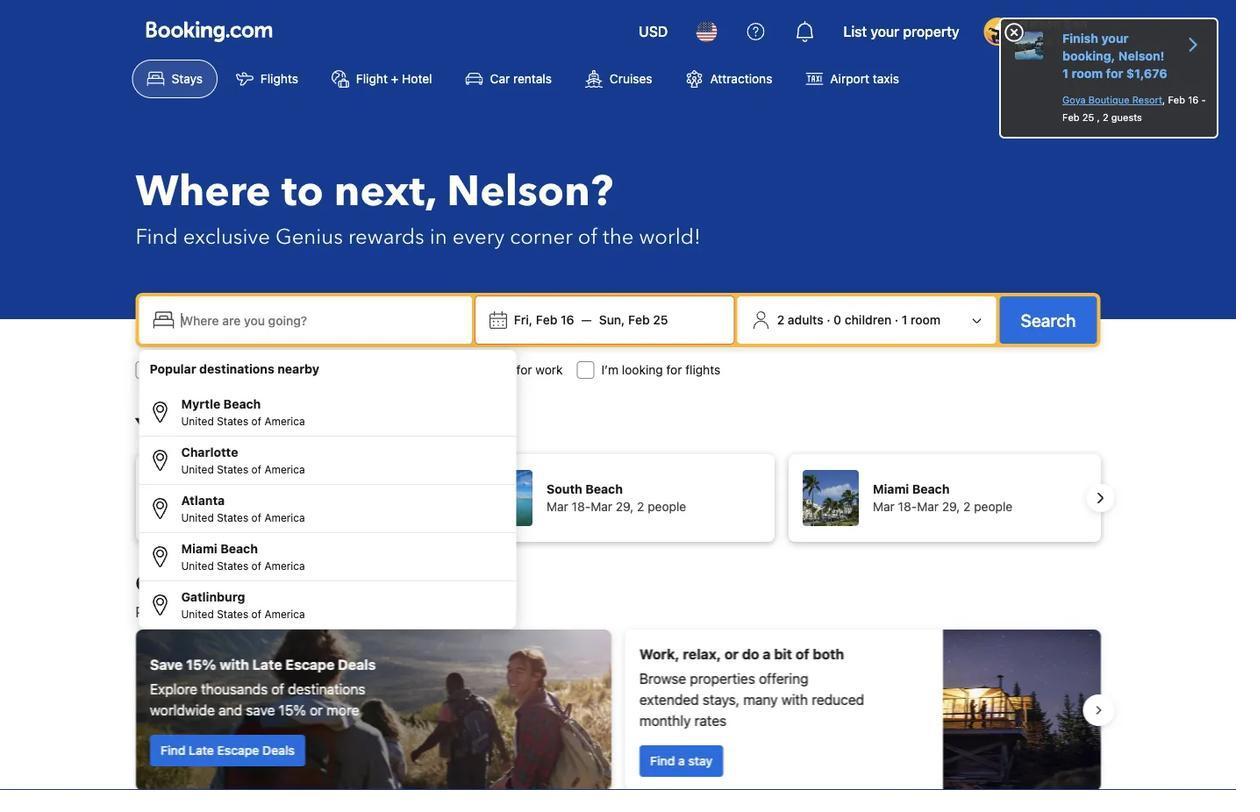 Task type: vqa. For each thing, say whether or not it's contained in the screenshot.


Task type: locate. For each thing, give the bounding box(es) containing it.
boutique
[[1089, 94, 1130, 106]]

of left special
[[252, 608, 262, 620]]

united inside myrtle beach united states of america
[[181, 415, 214, 427]]

for for i'm traveling for work
[[517, 363, 532, 377]]

0 vertical spatial and
[[257, 604, 281, 621]]

1 looking from the left
[[181, 363, 222, 377]]

airport taxis link
[[791, 60, 915, 98]]

of inside work, relax, or do a bit of both browse properties offering extended stays, many with reduced monthly rates
[[795, 646, 809, 663]]

1 vertical spatial or
[[724, 646, 739, 663]]

0 horizontal spatial miami
[[181, 542, 217, 556]]

16 left -
[[1188, 94, 1199, 106]]

relax,
[[683, 646, 721, 663]]

a right do
[[763, 646, 771, 663]]

beach
[[224, 397, 261, 412], [585, 482, 623, 497], [912, 482, 950, 497], [220, 542, 258, 556]]

2 states from the top
[[217, 463, 249, 476]]

cruises link
[[570, 60, 667, 98]]

united for gatlinburg
[[181, 608, 214, 620]]

sun,
[[599, 313, 625, 327]]

1 horizontal spatial room
[[1072, 66, 1103, 81]]

for up the goya boutique resort ,
[[1106, 66, 1124, 81]]

people inside the 'miami beach mar 18-mar 29, 2 people'
[[974, 500, 1013, 514]]

0 horizontal spatial your
[[871, 23, 900, 40]]

your right list
[[871, 23, 900, 40]]

for left work
[[517, 363, 532, 377]]

or right home
[[332, 363, 344, 377]]

taxis
[[873, 72, 900, 86]]

0 horizontal spatial looking
[[181, 363, 222, 377]]

explore
[[150, 681, 197, 698]]

your
[[136, 412, 182, 441]]

2 18- from the left
[[898, 500, 917, 514]]

find inside where to next, nelson? find exclusive genius rewards in every corner of the world!
[[136, 222, 178, 251]]

1 horizontal spatial 29,
[[942, 500, 960, 514]]

states inside miami beach united states of america
[[217, 560, 249, 572]]

1 america from the top
[[265, 415, 305, 427]]

2 horizontal spatial or
[[724, 646, 739, 663]]

1 vertical spatial region
[[122, 623, 1115, 791]]

0 horizontal spatial 16
[[561, 313, 575, 327]]

with
[[219, 657, 249, 674], [781, 692, 808, 709]]

find down where
[[136, 222, 178, 251]]

of up charlotte united states of america
[[252, 415, 262, 427]]

for for i'm looking for an entire home or apartment
[[225, 363, 241, 377]]

0 horizontal spatial a
[[678, 754, 685, 769]]

and down the thousands
[[218, 703, 242, 719]]

america up special
[[265, 560, 305, 572]]

1 horizontal spatial 1
[[1063, 66, 1069, 81]]

1 vertical spatial 1
[[902, 313, 908, 327]]

for inside offers promotions, deals, and special offers for you
[[374, 604, 391, 621]]

united down atlanta
[[181, 512, 214, 524]]

find late escape deals link
[[150, 735, 305, 767]]

0 vertical spatial ,
[[1163, 94, 1166, 106]]

for
[[1106, 66, 1124, 81], [225, 363, 241, 377], [517, 363, 532, 377], [667, 363, 682, 377], [374, 604, 391, 621]]

charlotte
[[181, 445, 238, 460]]

your inside 'list your property' link
[[871, 23, 900, 40]]

0 vertical spatial destinations
[[199, 362, 275, 377]]

3 states from the top
[[217, 512, 249, 524]]

1 horizontal spatial 18-
[[898, 500, 917, 514]]

feb left 25,
[[263, 500, 284, 514]]

2 region from the top
[[122, 623, 1115, 791]]

1 people from the left
[[320, 500, 358, 514]]

0 horizontal spatial 18-
[[571, 500, 590, 514]]

1
[[1063, 66, 1069, 81], [902, 313, 908, 327]]

fri, feb 16 — sun, feb 25
[[514, 313, 668, 327]]

16 left —
[[561, 313, 575, 327]]

2 horizontal spatial people
[[974, 500, 1013, 514]]

america right 16-
[[265, 512, 305, 524]]

beach for miami beach mar 18-mar 29, 2 people
[[912, 482, 950, 497]]

29, inside south beach mar 18-mar 29, 2 people
[[616, 500, 634, 514]]

1 vertical spatial 16
[[561, 313, 575, 327]]

flight + hotel link
[[317, 60, 447, 98]]

0 horizontal spatial people
[[320, 500, 358, 514]]

usd
[[639, 23, 668, 40]]

escape down special
[[285, 657, 334, 674]]

looking
[[181, 363, 222, 377], [622, 363, 663, 377]]

america inside miami beach united states of america
[[265, 560, 305, 572]]

america inside charlotte united states of america
[[265, 463, 305, 476]]

2 looking from the left
[[622, 363, 663, 377]]

escape inside save 15% with late escape deals explore thousands of destinations worldwide and save 15% or more
[[285, 657, 334, 674]]

i'm looking for an entire home or apartment
[[160, 363, 405, 377]]

of up gatlinburg united states of america
[[252, 560, 262, 572]]

beach inside miami beach united states of america
[[220, 542, 258, 556]]

of up ubud
[[252, 463, 262, 476]]

find for save 15% with late escape deals explore thousands of destinations worldwide and save 15% or more
[[160, 744, 185, 758]]

room
[[1072, 66, 1103, 81], [911, 313, 941, 327]]

0 horizontal spatial deals
[[262, 744, 294, 758]]

list box
[[139, 350, 516, 629]]

you
[[395, 604, 418, 621]]

your for property
[[871, 23, 900, 40]]

1 right the children
[[902, 313, 908, 327]]

searches
[[263, 412, 354, 441]]

0 horizontal spatial destinations
[[199, 362, 275, 377]]

,
[[1163, 94, 1166, 106], [1097, 112, 1100, 123]]

i'm up your
[[160, 363, 177, 377]]

3 united from the top
[[181, 512, 214, 524]]

29, inside the 'miami beach mar 18-mar 29, 2 people'
[[942, 500, 960, 514]]

2 mar from the left
[[590, 500, 612, 514]]

4 mar from the left
[[917, 500, 939, 514]]

in
[[430, 222, 447, 251]]

0 horizontal spatial with
[[219, 657, 249, 674]]

states inside charlotte united states of america
[[217, 463, 249, 476]]

gatlinburg
[[181, 590, 245, 605]]

1 horizontal spatial people
[[647, 500, 686, 514]]

looking for i'm
[[622, 363, 663, 377]]

25 right 'sun,'
[[653, 313, 668, 327]]

1 horizontal spatial escape
[[285, 657, 334, 674]]

united down gatlinburg
[[181, 608, 214, 620]]

18- for miami
[[898, 500, 917, 514]]

1 horizontal spatial destinations
[[288, 681, 365, 698]]

looking right i'm
[[622, 363, 663, 377]]

· right the children
[[895, 313, 899, 327]]

feb left -
[[1168, 94, 1186, 106]]

1 horizontal spatial miami
[[873, 482, 909, 497]]

1 region from the top
[[122, 448, 1115, 549]]

for left an
[[225, 363, 241, 377]]

1 vertical spatial room
[[911, 313, 941, 327]]

4 america from the top
[[265, 560, 305, 572]]

feb down ubud
[[220, 500, 241, 514]]

0 horizontal spatial and
[[218, 703, 242, 719]]

of left the
[[578, 222, 598, 251]]

1 horizontal spatial with
[[781, 692, 808, 709]]

1 vertical spatial with
[[781, 692, 808, 709]]

18-
[[571, 500, 590, 514], [898, 500, 917, 514]]

1 horizontal spatial 15%
[[278, 703, 306, 719]]

and right deals,
[[257, 604, 281, 621]]

popular destinations nearby
[[150, 362, 320, 377]]

late inside save 15% with late escape deals explore thousands of destinations worldwide and save 15% or more
[[252, 657, 282, 674]]

0 vertical spatial late
[[252, 657, 282, 674]]

1 horizontal spatial or
[[332, 363, 344, 377]]

america up ubud feb 16-feb 25, 2 people
[[265, 463, 305, 476]]

2 inside south beach mar 18-mar 29, 2 people
[[637, 500, 644, 514]]

1 horizontal spatial late
[[252, 657, 282, 674]]

a inside work, relax, or do a bit of both browse properties offering extended stays, many with reduced monthly rates
[[763, 646, 771, 663]]

1 up goya
[[1063, 66, 1069, 81]]

room right the children
[[911, 313, 941, 327]]

deals up the more
[[338, 657, 376, 674]]

with down offering at the right
[[781, 692, 808, 709]]

a left stay
[[678, 754, 685, 769]]

looking for i'm
[[181, 363, 222, 377]]

nelson!
[[1119, 49, 1165, 63]]

2 29, from the left
[[942, 500, 960, 514]]

guests
[[1112, 112, 1143, 123]]

or left do
[[724, 646, 739, 663]]

looking up myrtle
[[181, 363, 222, 377]]

1 vertical spatial and
[[218, 703, 242, 719]]

25,
[[288, 500, 306, 514]]

people inside ubud feb 16-feb 25, 2 people
[[320, 500, 358, 514]]

deals inside save 15% with late escape deals explore thousands of destinations worldwide and save 15% or more
[[338, 657, 376, 674]]

region
[[122, 448, 1115, 549], [122, 623, 1115, 791]]

0 horizontal spatial ·
[[827, 313, 831, 327]]

of inside gatlinburg united states of america
[[252, 608, 262, 620]]

an
[[244, 363, 258, 377]]

fri,
[[514, 313, 533, 327]]

united down myrtle
[[181, 415, 214, 427]]

for left you
[[374, 604, 391, 621]]

find
[[136, 222, 178, 251], [160, 744, 185, 758], [650, 754, 675, 769]]

2 america from the top
[[265, 463, 305, 476]]

1 united from the top
[[181, 415, 214, 427]]

next image
[[1090, 488, 1112, 509]]

flights
[[686, 363, 721, 377]]

1 horizontal spatial looking
[[622, 363, 663, 377]]

a
[[763, 646, 771, 663], [678, 754, 685, 769]]

hotel
[[402, 72, 432, 86]]

booking.com image
[[146, 21, 273, 42]]

1 vertical spatial escape
[[217, 744, 259, 758]]

feb
[[1168, 94, 1186, 106], [1063, 112, 1080, 123], [536, 313, 558, 327], [628, 313, 650, 327], [220, 500, 241, 514], [263, 500, 284, 514]]

0 horizontal spatial room
[[911, 313, 941, 327]]

united inside atlanta united states of america
[[181, 512, 214, 524]]

people inside south beach mar 18-mar 29, 2 people
[[647, 500, 686, 514]]

special
[[285, 604, 329, 621]]

people for south beach mar 18-mar 29, 2 people
[[647, 500, 686, 514]]

· left 0
[[827, 313, 831, 327]]

find inside find a stay link
[[650, 754, 675, 769]]

1 horizontal spatial ·
[[895, 313, 899, 327]]

-
[[1202, 94, 1207, 106]]

of
[[578, 222, 598, 251], [252, 415, 262, 427], [252, 463, 262, 476], [252, 512, 262, 524], [252, 560, 262, 572], [252, 608, 262, 620], [795, 646, 809, 663], [271, 681, 284, 698]]

2 · from the left
[[895, 313, 899, 327]]

deals down save
[[262, 744, 294, 758]]

1 horizontal spatial 25
[[1083, 112, 1095, 123]]

states up gatlinburg
[[217, 560, 249, 572]]

united for atlanta
[[181, 512, 214, 524]]

and inside offers promotions, deals, and special offers for you
[[257, 604, 281, 621]]

of down ubud
[[252, 512, 262, 524]]

destinations inside list box
[[199, 362, 275, 377]]

feb right 'sun,'
[[628, 313, 650, 327]]

5 america from the top
[[265, 608, 305, 620]]

1 vertical spatial late
[[188, 744, 214, 758]]

car rentals
[[490, 72, 552, 86]]

states inside gatlinburg united states of america
[[217, 608, 249, 620]]

deals,
[[216, 604, 254, 621]]

miami beach mar 18-mar 29, 2 people
[[873, 482, 1013, 514]]

south beach mar 18-mar 29, 2 people
[[546, 482, 686, 514]]

2
[[1103, 112, 1109, 123], [777, 313, 785, 327], [309, 500, 316, 514], [637, 500, 644, 514], [963, 500, 971, 514]]

find left stay
[[650, 754, 675, 769]]

find down worldwide
[[160, 744, 185, 758]]

25
[[1083, 112, 1095, 123], [653, 313, 668, 327]]

airport
[[831, 72, 870, 86]]

1 vertical spatial destinations
[[288, 681, 365, 698]]

beach for south beach mar 18-mar 29, 2 people
[[585, 482, 623, 497]]

5 united from the top
[[181, 608, 214, 620]]

save 15% with late escape deals explore thousands of destinations worldwide and save 15% or more
[[150, 657, 376, 719]]

nelson?
[[447, 163, 613, 221]]

of up save
[[271, 681, 284, 698]]

states down gatlinburg
[[217, 608, 249, 620]]

0 horizontal spatial 29,
[[616, 500, 634, 514]]

, down boutique
[[1097, 112, 1100, 123]]

2 vertical spatial or
[[309, 703, 323, 719]]

18- inside the 'miami beach mar 18-mar 29, 2 people'
[[898, 500, 917, 514]]

for left flights
[[667, 363, 682, 377]]

united
[[181, 415, 214, 427], [181, 463, 214, 476], [181, 512, 214, 524], [181, 560, 214, 572], [181, 608, 214, 620]]

4 united from the top
[[181, 560, 214, 572]]

united inside miami beach united states of america
[[181, 560, 214, 572]]

a photo of a couple standing in front of a cabin in a forest at night image
[[943, 630, 1101, 791]]

america inside atlanta united states of america
[[265, 512, 305, 524]]

miami inside miami beach united states of america
[[181, 542, 217, 556]]

1 horizontal spatial a
[[763, 646, 771, 663]]

0 vertical spatial escape
[[285, 657, 334, 674]]

2 inside dropdown button
[[777, 313, 785, 327]]

your up booking,
[[1102, 31, 1129, 46]]

flight
[[356, 72, 388, 86]]

beach inside myrtle beach united states of america
[[224, 397, 261, 412]]

search button
[[1000, 297, 1097, 344]]

beach inside south beach mar 18-mar 29, 2 people
[[585, 482, 623, 497]]

states inside atlanta united states of america
[[217, 512, 249, 524]]

, down $1,676
[[1163, 94, 1166, 106]]

0 vertical spatial 1
[[1063, 66, 1069, 81]]

states down myrtle
[[217, 415, 249, 427]]

united inside charlotte united states of america
[[181, 463, 214, 476]]

your account menu nelson ben genius level 1 element
[[984, 8, 1097, 48]]

of inside myrtle beach united states of america
[[252, 415, 262, 427]]

18- inside south beach mar 18-mar 29, 2 people
[[571, 500, 590, 514]]

of inside save 15% with late escape deals explore thousands of destinations worldwide and save 15% or more
[[271, 681, 284, 698]]

states
[[217, 415, 249, 427], [217, 463, 249, 476], [217, 512, 249, 524], [217, 560, 249, 572], [217, 608, 249, 620]]

your recent searches
[[136, 412, 354, 441]]

0 vertical spatial miami
[[873, 482, 909, 497]]

find inside find late escape deals link
[[160, 744, 185, 758]]

0 horizontal spatial ,
[[1097, 112, 1100, 123]]

1 horizontal spatial deals
[[338, 657, 376, 674]]

5 states from the top
[[217, 608, 249, 620]]

1 horizontal spatial and
[[257, 604, 281, 621]]

attractions link
[[671, 60, 788, 98]]

i'm left traveling
[[444, 363, 461, 377]]

0 horizontal spatial late
[[188, 744, 214, 758]]

your inside finish your booking, nelson! 1 room for $1,676
[[1102, 31, 1129, 46]]

your
[[871, 23, 900, 40], [1102, 31, 1129, 46]]

late up the thousands
[[252, 657, 282, 674]]

with up the thousands
[[219, 657, 249, 674]]

1 horizontal spatial i'm
[[444, 363, 461, 377]]

list box containing popular destinations nearby
[[139, 350, 516, 629]]

0 vertical spatial deals
[[338, 657, 376, 674]]

1 18- from the left
[[571, 500, 590, 514]]

save
[[246, 703, 275, 719]]

or left the more
[[309, 703, 323, 719]]

reduced
[[812, 692, 864, 709]]

with inside save 15% with late escape deals explore thousands of destinations worldwide and save 15% or more
[[219, 657, 249, 674]]

united up gatlinburg
[[181, 560, 214, 572]]

25 down goya
[[1083, 112, 1095, 123]]

popular
[[150, 362, 196, 377]]

25 inside feb 16 - feb 25  ,
[[1083, 112, 1095, 123]]

late down worldwide
[[188, 744, 214, 758]]

0 horizontal spatial i'm
[[160, 363, 177, 377]]

states for gatlinburg
[[217, 608, 249, 620]]

0 horizontal spatial 25
[[653, 313, 668, 327]]

find for work, relax, or do a bit of both browse properties offering extended stays, many with reduced monthly rates
[[650, 754, 675, 769]]

2 people from the left
[[647, 500, 686, 514]]

beach inside the 'miami beach mar 18-mar 29, 2 people'
[[912, 482, 950, 497]]

of right bit
[[795, 646, 809, 663]]

where
[[136, 163, 271, 221]]

beach for miami beach united states of america
[[220, 542, 258, 556]]

feb down goya
[[1063, 112, 1080, 123]]

0 vertical spatial 16
[[1188, 94, 1199, 106]]

2 i'm from the left
[[444, 363, 461, 377]]

escape down save
[[217, 744, 259, 758]]

more
[[326, 703, 359, 719]]

many
[[743, 692, 778, 709]]

3 people from the left
[[974, 500, 1013, 514]]

1 29, from the left
[[616, 500, 634, 514]]

1 vertical spatial 25
[[653, 313, 668, 327]]

united inside gatlinburg united states of america
[[181, 608, 214, 620]]

1 vertical spatial miami
[[181, 542, 217, 556]]

0 vertical spatial 25
[[1083, 112, 1095, 123]]

0 vertical spatial room
[[1072, 66, 1103, 81]]

for inside finish your booking, nelson! 1 room for $1,676
[[1106, 66, 1124, 81]]

1 vertical spatial ,
[[1097, 112, 1100, 123]]

work,
[[639, 646, 679, 663]]

america down i'm looking for an entire home or apartment
[[265, 415, 305, 427]]

deals
[[338, 657, 376, 674], [262, 744, 294, 758]]

goya boutique resort ,
[[1063, 94, 1168, 106]]

0 vertical spatial a
[[763, 646, 771, 663]]

0 horizontal spatial 1
[[902, 313, 908, 327]]

usd button
[[629, 11, 679, 53]]

united down the charlotte
[[181, 463, 214, 476]]

states up ubud
[[217, 463, 249, 476]]

sun, feb 25 button
[[592, 305, 675, 336]]

0 vertical spatial with
[[219, 657, 249, 674]]

1 states from the top
[[217, 415, 249, 427]]

1 horizontal spatial 16
[[1188, 94, 1199, 106]]

miami inside the 'miami beach mar 18-mar 29, 2 people'
[[873, 482, 909, 497]]

bit
[[774, 646, 792, 663]]

1 horizontal spatial your
[[1102, 31, 1129, 46]]

1 i'm from the left
[[160, 363, 177, 377]]

destinations up myrtle beach united states of america
[[199, 362, 275, 377]]

america right deals,
[[265, 608, 305, 620]]

0 horizontal spatial or
[[309, 703, 323, 719]]

0 vertical spatial 15%
[[186, 657, 216, 674]]

america inside gatlinburg united states of america
[[265, 608, 305, 620]]

·
[[827, 313, 831, 327], [895, 313, 899, 327]]

stay
[[688, 754, 712, 769]]

4 states from the top
[[217, 560, 249, 572]]

states down ubud
[[217, 512, 249, 524]]

myrtle
[[181, 397, 220, 412]]

room down booking,
[[1072, 66, 1103, 81]]

3 america from the top
[[265, 512, 305, 524]]

1 horizontal spatial ,
[[1163, 94, 1166, 106]]

region containing ubud
[[122, 448, 1115, 549]]

1 vertical spatial deals
[[262, 744, 294, 758]]

0 vertical spatial region
[[122, 448, 1115, 549]]

2 united from the top
[[181, 463, 214, 476]]

destinations up the more
[[288, 681, 365, 698]]



Task type: describe. For each thing, give the bounding box(es) containing it.
traveling
[[465, 363, 513, 377]]

america inside myrtle beach united states of america
[[265, 415, 305, 427]]

offers
[[136, 570, 199, 599]]

both
[[813, 646, 844, 663]]

airport taxis
[[831, 72, 900, 86]]

16 inside feb 16 - feb 25  ,
[[1188, 94, 1199, 106]]

cruises
[[610, 72, 653, 86]]

2 guests
[[1103, 112, 1143, 123]]

of inside miami beach united states of america
[[252, 560, 262, 572]]

of inside atlanta united states of america
[[252, 512, 262, 524]]

where to next, nelson? find exclusive genius rewards in every corner of the world!
[[136, 163, 701, 251]]

attractions
[[710, 72, 773, 86]]

0 horizontal spatial escape
[[217, 744, 259, 758]]

to
[[281, 163, 324, 221]]

flights link
[[221, 60, 313, 98]]

18- for south
[[571, 500, 590, 514]]

offering
[[759, 671, 808, 688]]

car rentals link
[[451, 60, 567, 98]]

extended
[[639, 692, 699, 709]]

ubud
[[220, 482, 252, 497]]

car
[[490, 72, 510, 86]]

offers promotions, deals, and special offers for you
[[136, 570, 418, 621]]

or inside work, relax, or do a bit of both browse properties offering extended stays, many with reduced monthly rates
[[724, 646, 739, 663]]

group of friends hiking in the mountains on a sunny day image
[[136, 630, 611, 791]]

browse
[[639, 671, 686, 688]]

apartment
[[347, 363, 405, 377]]

list your property
[[844, 23, 960, 40]]

1 mar from the left
[[546, 500, 568, 514]]

Where are you going? field
[[174, 305, 465, 336]]

your for booking,
[[1102, 31, 1129, 46]]

16-
[[244, 500, 263, 514]]

1 inside dropdown button
[[902, 313, 908, 327]]

, inside feb 16 - feb 25  ,
[[1097, 112, 1100, 123]]

or inside save 15% with late escape deals explore thousands of destinations worldwide and save 15% or more
[[309, 703, 323, 719]]

29, for south beach
[[616, 500, 634, 514]]

miami for united
[[181, 542, 217, 556]]

america for gatlinburg
[[265, 608, 305, 620]]

2 adults · 0 children · 1 room button
[[745, 304, 990, 337]]

find a stay link
[[639, 746, 723, 778]]

popular destinations nearby group
[[139, 389, 516, 629]]

region containing work, relax, or do a bit of both
[[122, 623, 1115, 791]]

feb right 'fri,'
[[536, 313, 558, 327]]

stays,
[[702, 692, 740, 709]]

offers
[[333, 604, 370, 621]]

find a stay
[[650, 754, 712, 769]]

myrtle beach united states of america
[[181, 397, 305, 427]]

south
[[546, 482, 582, 497]]

the
[[603, 222, 634, 251]]

work, relax, or do a bit of both browse properties offering extended stays, many with reduced monthly rates
[[639, 646, 864, 730]]

stays
[[172, 72, 203, 86]]

beach for myrtle beach united states of america
[[224, 397, 261, 412]]

rates
[[694, 713, 726, 730]]

29, for miami beach
[[942, 500, 960, 514]]

miami beach united states of america
[[181, 542, 305, 572]]

flights
[[261, 72, 298, 86]]

save
[[150, 657, 182, 674]]

every
[[453, 222, 505, 251]]

property
[[903, 23, 960, 40]]

people for miami beach mar 18-mar 29, 2 people
[[974, 500, 1013, 514]]

destinations inside save 15% with late escape deals explore thousands of destinations worldwide and save 15% or more
[[288, 681, 365, 698]]

next,
[[334, 163, 436, 221]]

0 vertical spatial or
[[332, 363, 344, 377]]

i'm for i'm looking for an entire home or apartment
[[160, 363, 177, 377]]

america for charlotte
[[265, 463, 305, 476]]

feb 16 - feb 25  ,
[[1063, 94, 1207, 123]]

nelson ben
[[1020, 16, 1088, 31]]

$1,676
[[1127, 66, 1168, 81]]

work
[[536, 363, 563, 377]]

of inside where to next, nelson? find exclusive genius rewards in every corner of the world!
[[578, 222, 598, 251]]

find late escape deals
[[160, 744, 294, 758]]

resort
[[1133, 94, 1163, 106]]

exclusive
[[183, 222, 270, 251]]

genius
[[276, 222, 343, 251]]

atlanta united states of america
[[181, 494, 305, 524]]

children
[[845, 313, 892, 327]]

recent
[[187, 412, 258, 441]]

miami for mar
[[873, 482, 909, 497]]

adults
[[788, 313, 824, 327]]

rentals
[[513, 72, 552, 86]]

america for atlanta
[[265, 512, 305, 524]]

fri, feb 16 button
[[507, 305, 582, 336]]

states inside myrtle beach united states of america
[[217, 415, 249, 427]]

0
[[834, 313, 842, 327]]

1 vertical spatial 15%
[[278, 703, 306, 719]]

monthly
[[639, 713, 691, 730]]

for for i'm looking for flights
[[667, 363, 682, 377]]

nelson ben button
[[977, 8, 1097, 52]]

2 inside the 'miami beach mar 18-mar 29, 2 people'
[[963, 500, 971, 514]]

i'm
[[602, 363, 619, 377]]

list
[[844, 23, 867, 40]]

list your property link
[[833, 11, 970, 53]]

states for charlotte
[[217, 463, 249, 476]]

room inside dropdown button
[[911, 313, 941, 327]]

+
[[391, 72, 399, 86]]

thousands
[[201, 681, 267, 698]]

ubud feb 16-feb 25, 2 people
[[220, 482, 358, 514]]

united for charlotte
[[181, 463, 214, 476]]

—
[[582, 313, 592, 327]]

0 horizontal spatial 15%
[[186, 657, 216, 674]]

worldwide
[[150, 703, 215, 719]]

flight + hotel
[[356, 72, 432, 86]]

goya boutique resort image
[[1015, 32, 1043, 60]]

1 vertical spatial a
[[678, 754, 685, 769]]

i'm traveling for work
[[444, 363, 563, 377]]

world!
[[639, 222, 701, 251]]

with inside work, relax, or do a bit of both browse properties offering extended stays, many with reduced monthly rates
[[781, 692, 808, 709]]

ben
[[1065, 16, 1088, 31]]

1 inside finish your booking, nelson! 1 room for $1,676
[[1063, 66, 1069, 81]]

i'm for i'm traveling for work
[[444, 363, 461, 377]]

and inside save 15% with late escape deals explore thousands of destinations worldwide and save 15% or more
[[218, 703, 242, 719]]

of inside charlotte united states of america
[[252, 463, 262, 476]]

rewards
[[348, 222, 425, 251]]

nelson
[[1020, 16, 1061, 31]]

stays link
[[132, 60, 218, 98]]

entire
[[261, 363, 294, 377]]

3 mar from the left
[[873, 500, 895, 514]]

goya
[[1063, 94, 1086, 106]]

1 · from the left
[[827, 313, 831, 327]]

gatlinburg united states of america
[[181, 590, 305, 620]]

states for atlanta
[[217, 512, 249, 524]]

2 inside ubud feb 16-feb 25, 2 people
[[309, 500, 316, 514]]

room inside finish your booking, nelson! 1 room for $1,676
[[1072, 66, 1103, 81]]



